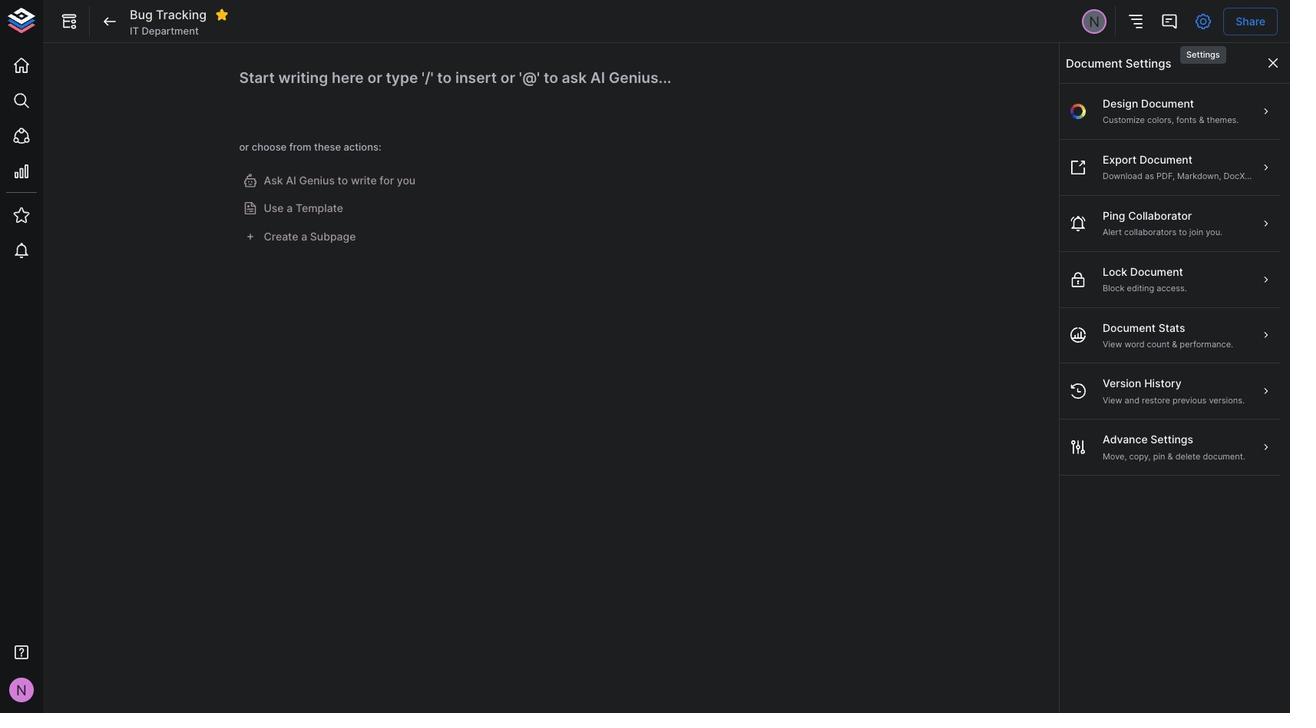 Task type: describe. For each thing, give the bounding box(es) containing it.
settings image
[[1195, 12, 1214, 31]]

comments image
[[1161, 12, 1180, 31]]

table of contents image
[[1127, 12, 1146, 31]]



Task type: locate. For each thing, give the bounding box(es) containing it.
go back image
[[101, 12, 119, 31]]

show wiki image
[[60, 12, 78, 31]]

tooltip
[[1180, 35, 1228, 66]]

remove favorite image
[[215, 8, 229, 21]]



Task type: vqa. For each thing, say whether or not it's contained in the screenshot.
left View
no



